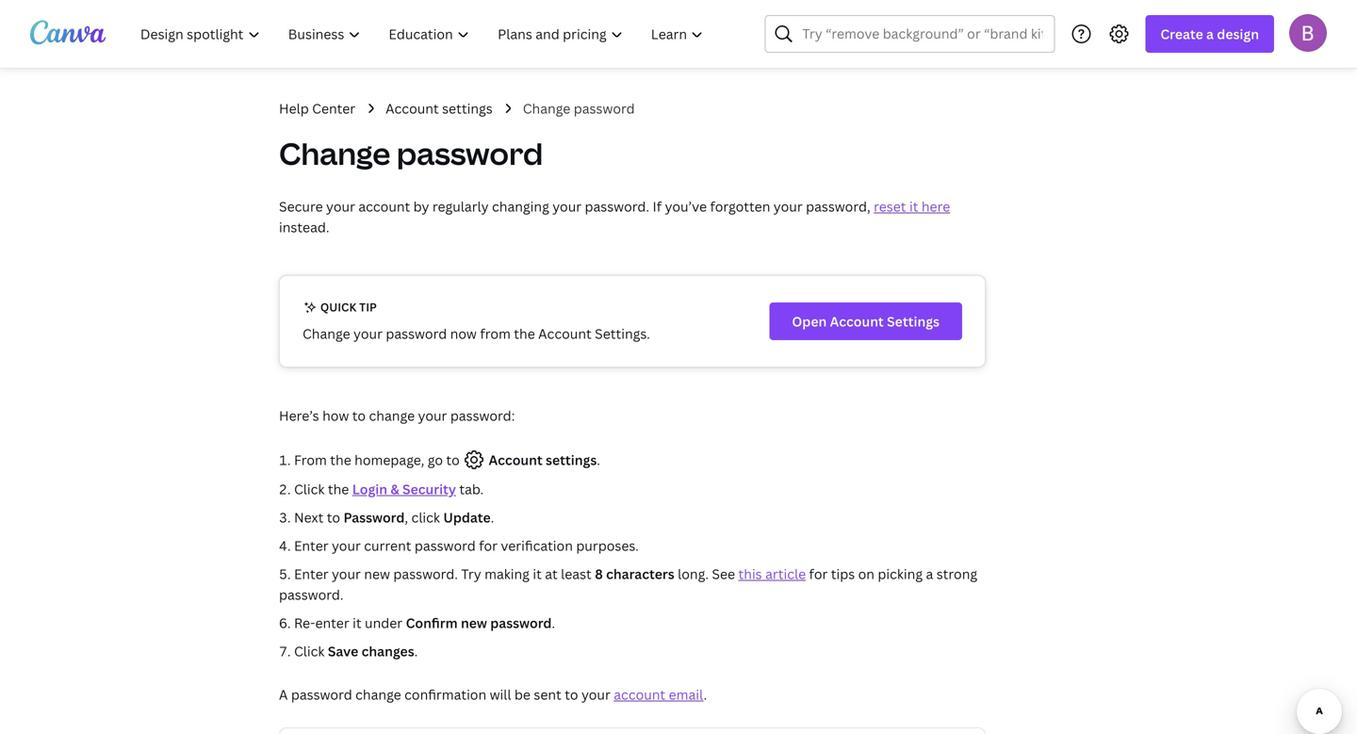 Task type: vqa. For each thing, say whether or not it's contained in the screenshot.
videos to the right
no



Task type: describe. For each thing, give the bounding box(es) containing it.
go
[[428, 451, 443, 469]]

purposes.
[[576, 537, 639, 555]]

1 vertical spatial account settings
[[486, 451, 597, 469]]

1 vertical spatial change
[[279, 133, 391, 174]]

1 vertical spatial account
[[614, 686, 666, 704]]

next to password , click update .
[[294, 509, 494, 527]]

settings.
[[595, 325, 650, 343]]

0 vertical spatial change
[[369, 407, 415, 425]]

least
[[561, 565, 592, 583]]

forgotten
[[710, 198, 771, 215]]

next
[[294, 509, 324, 527]]

account email link
[[614, 686, 704, 704]]

your right secure
[[326, 198, 355, 215]]

0 vertical spatial change password
[[523, 99, 635, 117]]

password. inside for tips on picking a strong password.
[[279, 586, 344, 604]]

quick tip
[[318, 299, 377, 315]]

to right go on the bottom left of the page
[[446, 451, 460, 469]]

open account settings
[[792, 313, 940, 330]]

settings
[[887, 313, 940, 330]]

top level navigation element
[[128, 15, 720, 53]]

your down password
[[332, 537, 361, 555]]

password,
[[806, 198, 871, 215]]

to right next
[[327, 509, 340, 527]]

enter your current password for verification purposes.
[[294, 537, 639, 555]]

1 vertical spatial password.
[[394, 565, 458, 583]]

a inside for tips on picking a strong password.
[[926, 565, 934, 583]]

a password change confirmation will be sent to your account email .
[[279, 686, 707, 704]]

your down tip
[[354, 325, 383, 343]]

tip
[[359, 299, 377, 315]]

1 horizontal spatial new
[[461, 614, 487, 632]]

be
[[515, 686, 531, 704]]

bob builder image
[[1290, 14, 1327, 52]]

the for from the homepage, go to
[[330, 451, 351, 469]]

enter your new password. try making it at least 8 characters long. see this article
[[294, 565, 806, 583]]

confirmation
[[405, 686, 487, 704]]

email
[[669, 686, 704, 704]]

design
[[1217, 25, 1260, 43]]

tab.
[[459, 480, 484, 498]]

under
[[365, 614, 403, 632]]

instead.
[[279, 218, 330, 236]]

by
[[414, 198, 429, 215]]

account left settings.
[[539, 325, 592, 343]]

1 vertical spatial change
[[356, 686, 401, 704]]

here's how to change your password:
[[279, 407, 515, 425]]

password:
[[450, 407, 515, 425]]

try
[[461, 565, 481, 583]]

account right open
[[830, 313, 884, 330]]

to right how
[[352, 407, 366, 425]]

0 vertical spatial new
[[364, 565, 390, 583]]

create a design
[[1161, 25, 1260, 43]]

strong
[[937, 565, 978, 583]]

changes
[[362, 643, 415, 660]]

open
[[792, 313, 827, 330]]

click for click
[[294, 643, 325, 660]]

enter for enter your current password for verification purposes.
[[294, 537, 329, 555]]

article
[[766, 565, 806, 583]]

see
[[712, 565, 735, 583]]

from the homepage, go to
[[294, 451, 463, 469]]

login & security link
[[352, 480, 456, 498]]

your up go on the bottom left of the page
[[418, 407, 447, 425]]

your right changing on the top of page
[[553, 198, 582, 215]]

account down password:
[[489, 451, 543, 469]]

open account settings link
[[770, 303, 963, 340]]

secure your account by regularly changing your password. if you've forgotten your password, reset it here instead.
[[279, 198, 951, 236]]

the for click the login & security tab.
[[328, 480, 349, 498]]

create a design button
[[1146, 15, 1275, 53]]

0 horizontal spatial settings
[[442, 99, 493, 117]]

&
[[391, 480, 399, 498]]



Task type: locate. For each thing, give the bounding box(es) containing it.
8
[[595, 565, 603, 583]]

confirm
[[406, 614, 458, 632]]

1 horizontal spatial it
[[533, 565, 542, 583]]

change password
[[523, 99, 635, 117], [279, 133, 543, 174]]

to right sent on the left bottom of page
[[565, 686, 578, 704]]

on
[[859, 565, 875, 583]]

you've
[[665, 198, 707, 215]]

login
[[352, 480, 388, 498]]

0 vertical spatial a
[[1207, 25, 1214, 43]]

here
[[922, 198, 951, 215]]

0 horizontal spatial password.
[[279, 586, 344, 604]]

homepage,
[[355, 451, 425, 469]]

a left the design
[[1207, 25, 1214, 43]]

help center
[[279, 99, 356, 117]]

from
[[480, 325, 511, 343]]

0 vertical spatial change
[[523, 99, 571, 117]]

click for click the
[[294, 480, 325, 498]]

0 horizontal spatial for
[[479, 537, 498, 555]]

a inside create a design dropdown button
[[1207, 25, 1214, 43]]

0 vertical spatial for
[[479, 537, 498, 555]]

click up next
[[294, 480, 325, 498]]

enter for enter your new password. try making it at least 8 characters long. see this article
[[294, 565, 329, 583]]

change down changes
[[356, 686, 401, 704]]

for up try
[[479, 537, 498, 555]]

how
[[323, 407, 349, 425]]

.
[[597, 451, 601, 469], [491, 509, 494, 527], [552, 614, 555, 632], [415, 643, 418, 660], [704, 686, 707, 704]]

it right enter
[[353, 614, 362, 632]]

1 enter from the top
[[294, 537, 329, 555]]

0 vertical spatial password.
[[585, 198, 650, 215]]

1 vertical spatial settings
[[546, 451, 597, 469]]

security
[[403, 480, 456, 498]]

1 click from the top
[[294, 480, 325, 498]]

new down current
[[364, 565, 390, 583]]

from
[[294, 451, 327, 469]]

1 vertical spatial it
[[533, 565, 542, 583]]

account settings down password:
[[486, 451, 597, 469]]

center
[[312, 99, 356, 117]]

your right sent on the left bottom of page
[[582, 686, 611, 704]]

1 horizontal spatial settings
[[546, 451, 597, 469]]

account down top level navigation element
[[386, 99, 439, 117]]

2 vertical spatial change
[[303, 325, 350, 343]]

enter
[[315, 614, 349, 632]]

password
[[344, 509, 405, 527]]

your
[[326, 198, 355, 215], [553, 198, 582, 215], [774, 198, 803, 215], [354, 325, 383, 343], [418, 407, 447, 425], [332, 537, 361, 555], [332, 565, 361, 583], [582, 686, 611, 704]]

Try "remove background" or "brand kit" search field
[[803, 16, 1043, 52]]

the
[[514, 325, 535, 343], [330, 451, 351, 469], [328, 480, 349, 498]]

it inside secure your account by regularly changing your password. if you've forgotten your password, reset it here instead.
[[910, 198, 919, 215]]

for left tips
[[809, 565, 828, 583]]

1 vertical spatial enter
[[294, 565, 329, 583]]

tips
[[831, 565, 855, 583]]

your up enter
[[332, 565, 361, 583]]

change
[[523, 99, 571, 117], [279, 133, 391, 174], [303, 325, 350, 343]]

click
[[294, 480, 325, 498], [294, 643, 325, 660]]

help center link
[[279, 98, 356, 119]]

2 horizontal spatial it
[[910, 198, 919, 215]]

account inside secure your account by regularly changing your password. if you've forgotten your password, reset it here instead.
[[359, 198, 410, 215]]

account settings link
[[386, 98, 493, 119]]

1 vertical spatial new
[[461, 614, 487, 632]]

settings
[[442, 99, 493, 117], [546, 451, 597, 469]]

here's
[[279, 407, 319, 425]]

1 vertical spatial a
[[926, 565, 934, 583]]

,
[[405, 509, 408, 527]]

password. left try
[[394, 565, 458, 583]]

click
[[412, 509, 440, 527]]

0 vertical spatial account
[[359, 198, 410, 215]]

to
[[352, 407, 366, 425], [446, 451, 460, 469], [327, 509, 340, 527], [565, 686, 578, 704]]

password.
[[585, 198, 650, 215], [394, 565, 458, 583], [279, 586, 344, 604]]

0 horizontal spatial it
[[353, 614, 362, 632]]

1 horizontal spatial for
[[809, 565, 828, 583]]

0 vertical spatial click
[[294, 480, 325, 498]]

new
[[364, 565, 390, 583], [461, 614, 487, 632]]

it left here
[[910, 198, 919, 215]]

enter down next
[[294, 537, 329, 555]]

this article link
[[739, 565, 806, 583]]

account settings
[[386, 99, 493, 117], [486, 451, 597, 469]]

1 vertical spatial change password
[[279, 133, 543, 174]]

verification
[[501, 537, 573, 555]]

it left at
[[533, 565, 542, 583]]

0 vertical spatial the
[[514, 325, 535, 343]]

2 vertical spatial password.
[[279, 586, 344, 604]]

account settings down top level navigation element
[[386, 99, 493, 117]]

settings down top level navigation element
[[442, 99, 493, 117]]

long.
[[678, 565, 709, 583]]

account left email
[[614, 686, 666, 704]]

2 vertical spatial it
[[353, 614, 362, 632]]

update
[[443, 509, 491, 527]]

1 vertical spatial the
[[330, 451, 351, 469]]

picking
[[878, 565, 923, 583]]

quick
[[320, 299, 357, 315]]

2 enter from the top
[[294, 565, 329, 583]]

changing
[[492, 198, 549, 215]]

0 vertical spatial account settings
[[386, 99, 493, 117]]

current
[[364, 537, 412, 555]]

password. up re-
[[279, 586, 344, 604]]

new right 'confirm'
[[461, 614, 487, 632]]

2 horizontal spatial password.
[[585, 198, 650, 215]]

a
[[1207, 25, 1214, 43], [926, 565, 934, 583]]

click save changes .
[[294, 643, 418, 660]]

password. left if
[[585, 198, 650, 215]]

re-
[[294, 614, 315, 632]]

password. inside secure your account by regularly changing your password. if you've forgotten your password, reset it here instead.
[[585, 198, 650, 215]]

0 vertical spatial it
[[910, 198, 919, 215]]

save
[[328, 643, 359, 660]]

2 vertical spatial the
[[328, 480, 349, 498]]

now
[[450, 325, 477, 343]]

0 horizontal spatial a
[[926, 565, 934, 583]]

reset it here link
[[874, 198, 951, 215]]

1 horizontal spatial a
[[1207, 25, 1214, 43]]

account
[[386, 99, 439, 117], [830, 313, 884, 330], [539, 325, 592, 343], [489, 451, 543, 469]]

characters
[[606, 565, 675, 583]]

create
[[1161, 25, 1204, 43]]

settings up verification
[[546, 451, 597, 469]]

change your password now from the account settings.
[[303, 325, 650, 343]]

click the login & security tab.
[[294, 480, 484, 498]]

0 vertical spatial enter
[[294, 537, 329, 555]]

sent
[[534, 686, 562, 704]]

change up homepage,
[[369, 407, 415, 425]]

at
[[545, 565, 558, 583]]

a
[[279, 686, 288, 704]]

will
[[490, 686, 511, 704]]

this
[[739, 565, 762, 583]]

if
[[653, 198, 662, 215]]

change password link
[[523, 98, 635, 119]]

for tips on picking a strong password.
[[279, 565, 978, 604]]

reset
[[874, 198, 907, 215]]

enter up re-
[[294, 565, 329, 583]]

secure
[[279, 198, 323, 215]]

help
[[279, 99, 309, 117]]

for inside for tips on picking a strong password.
[[809, 565, 828, 583]]

a left strong
[[926, 565, 934, 583]]

1 horizontal spatial account
[[614, 686, 666, 704]]

2 click from the top
[[294, 643, 325, 660]]

0 vertical spatial settings
[[442, 99, 493, 117]]

account left by
[[359, 198, 410, 215]]

re-enter it under confirm new password .
[[294, 614, 555, 632]]

1 horizontal spatial password.
[[394, 565, 458, 583]]

1 vertical spatial click
[[294, 643, 325, 660]]

making
[[485, 565, 530, 583]]

0 horizontal spatial new
[[364, 565, 390, 583]]

regularly
[[433, 198, 489, 215]]

click down re-
[[294, 643, 325, 660]]

your right forgotten
[[774, 198, 803, 215]]

0 horizontal spatial account
[[359, 198, 410, 215]]

password
[[574, 99, 635, 117], [397, 133, 543, 174], [386, 325, 447, 343], [415, 537, 476, 555], [491, 614, 552, 632], [291, 686, 352, 704]]

account
[[359, 198, 410, 215], [614, 686, 666, 704]]

1 vertical spatial for
[[809, 565, 828, 583]]



